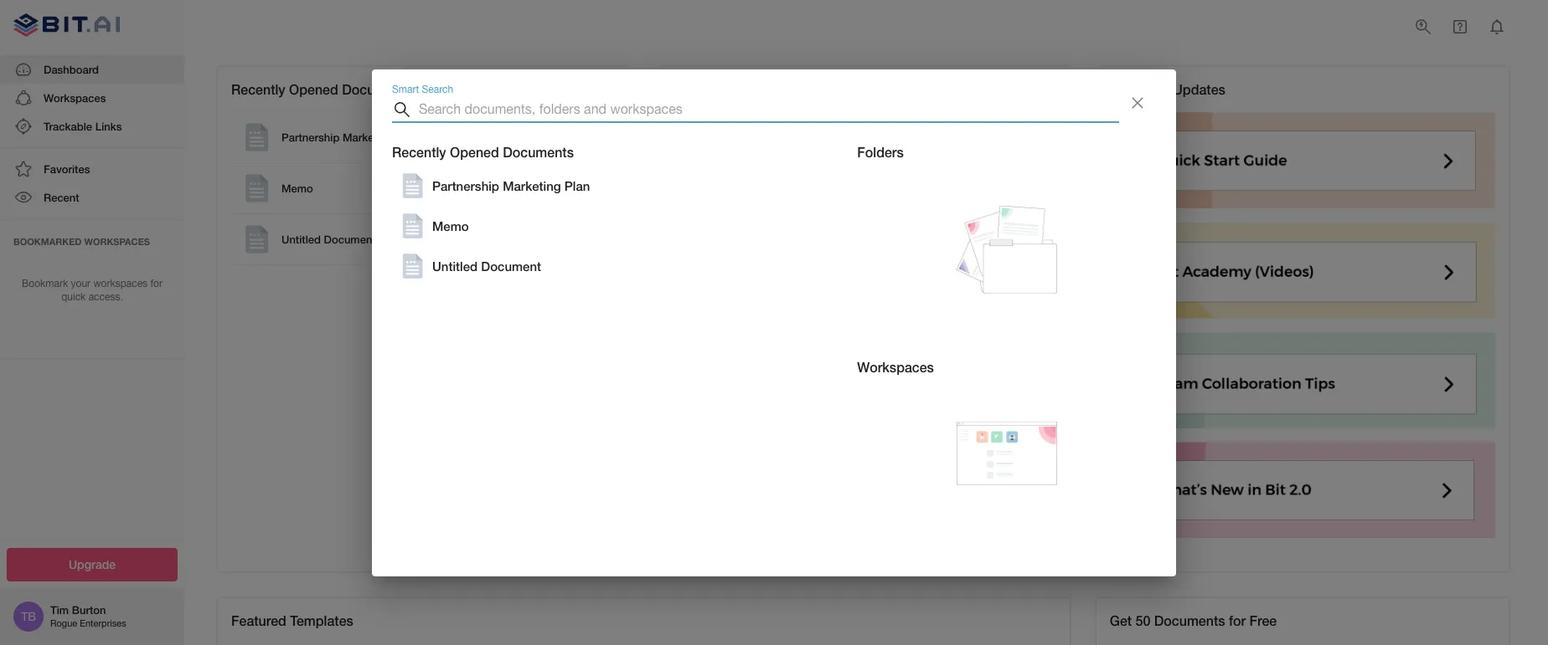 Task type: describe. For each thing, give the bounding box(es) containing it.
week
[[939, 371, 963, 383]]

documents inside dialog
[[503, 144, 574, 160]]

2 horizontal spatial documents
[[1154, 613, 1225, 629]]

tb
[[21, 611, 36, 624]]

for for workspaces
[[150, 278, 162, 289]]

50
[[1136, 613, 1151, 629]]

updates
[[1173, 81, 1226, 97]]

bookmark
[[22, 278, 68, 289]]

get 50 documents for free
[[1110, 613, 1277, 629]]

0 horizontal spatial marketing
[[343, 131, 393, 144]]

1 vertical spatial memo link
[[399, 213, 817, 240]]

templates
[[290, 613, 353, 629]]

trackable links button
[[0, 112, 184, 141]]

0 horizontal spatial plan
[[396, 131, 418, 144]]

upgrade
[[69, 558, 116, 572]]

document
[[883, 371, 928, 383]]

links
[[95, 120, 122, 133]]

smart search
[[392, 83, 453, 94]]

0 vertical spatial recently opened documents
[[231, 81, 413, 97]]

plan inside dialog
[[565, 178, 590, 194]]

1 horizontal spatial marketing
[[503, 178, 561, 194]]

1 horizontal spatial document
[[481, 259, 541, 274]]

0 horizontal spatial partnership
[[282, 131, 340, 144]]

untitled document link for bottom memo link
[[399, 253, 817, 280]]

0 horizontal spatial documents
[[342, 81, 413, 97]]

0 horizontal spatial partnership marketing plan
[[282, 131, 418, 144]]

rogue
[[50, 619, 77, 630]]

for for documents
[[1229, 613, 1246, 629]]

favorites
[[44, 163, 90, 176]]

burton
[[72, 604, 106, 618]]

free
[[1250, 613, 1277, 629]]

1 vertical spatial marketing
[[848, 163, 897, 175]]

dialog containing recently opened documents
[[372, 69, 1176, 577]]

dashboard
[[44, 62, 99, 76]]

0 horizontal spatial untitled document
[[282, 233, 376, 247]]

bit tips & updates
[[1110, 81, 1226, 97]]

1 vertical spatial recently opened documents
[[392, 144, 574, 160]]

bookmarked
[[13, 236, 82, 247]]

tim burton rogue enterprises
[[50, 604, 126, 630]]

featured templates
[[231, 613, 353, 629]]

get
[[1110, 613, 1132, 629]]

featured
[[231, 613, 286, 629]]

workspaces inside button
[[44, 91, 106, 105]]

workspaces inside dialog
[[857, 360, 934, 376]]

2 horizontal spatial untitled
[[790, 370, 828, 383]]

quick
[[61, 292, 86, 304]]

ago
[[966, 371, 983, 383]]

workspaces
[[84, 236, 150, 247]]

recently for topmost memo link
[[231, 81, 285, 97]]

Search documents, folders and workspaces text field
[[419, 96, 1119, 123]]

recent button
[[0, 184, 184, 212]]



Task type: locate. For each thing, give the bounding box(es) containing it.
1 horizontal spatial opened
[[450, 144, 499, 160]]

1 vertical spatial untitled document
[[432, 259, 541, 274]]

1 horizontal spatial memo
[[432, 219, 469, 234]]

partnership marketing plan link
[[235, 116, 614, 160], [399, 173, 817, 200]]

workspaces
[[93, 278, 148, 289]]

1 vertical spatial opened
[[450, 144, 499, 160]]

1 vertical spatial partnership
[[790, 163, 846, 175]]

1 vertical spatial for
[[1229, 613, 1246, 629]]

upgrade button
[[7, 548, 178, 582]]

2 horizontal spatial marketing
[[848, 163, 897, 175]]

2 horizontal spatial partnership marketing plan
[[790, 163, 921, 175]]

today
[[697, 122, 727, 135]]

0 vertical spatial partnership
[[282, 131, 340, 144]]

0 vertical spatial plan
[[396, 131, 418, 144]]

for inside bookmark your workspaces for quick access.
[[150, 278, 162, 289]]

recently
[[231, 81, 285, 97], [392, 144, 446, 160]]

workspaces left week
[[857, 360, 934, 376]]

1 vertical spatial partnership marketing plan link
[[399, 173, 817, 200]]

workspaces button
[[0, 84, 184, 112]]

1 vertical spatial partnership marketing plan
[[790, 163, 921, 175]]

1
[[931, 371, 937, 383]]

0 vertical spatial memo link
[[235, 167, 614, 211]]

0 horizontal spatial memo
[[282, 182, 313, 195]]

0 vertical spatial memo
[[282, 182, 313, 195]]

tips
[[1131, 81, 1157, 97]]

untitled
[[282, 233, 321, 247], [432, 259, 478, 274], [790, 370, 828, 383]]

1 horizontal spatial untitled document
[[432, 259, 541, 274]]

0 horizontal spatial recently
[[231, 81, 285, 97]]

2 vertical spatial marketing
[[503, 178, 561, 194]]

1 vertical spatial workspaces
[[857, 360, 934, 376]]

1 vertical spatial untitled
[[432, 259, 478, 274]]

0 vertical spatial untitled
[[282, 233, 321, 247]]

partnership marketing plan link for topmost memo link
[[235, 116, 614, 160]]

workspaces
[[44, 91, 106, 105], [857, 360, 934, 376]]

trackable links
[[44, 120, 122, 133]]

2 vertical spatial partnership
[[432, 178, 499, 194]]

0 horizontal spatial for
[[150, 278, 162, 289]]

2 vertical spatial documents
[[1154, 613, 1225, 629]]

0 horizontal spatial untitled
[[282, 233, 321, 247]]

1 horizontal spatial workspaces
[[857, 360, 934, 376]]

recently opened documents
[[231, 81, 413, 97], [392, 144, 574, 160]]

marketing
[[343, 131, 393, 144], [848, 163, 897, 175], [503, 178, 561, 194]]

tim
[[50, 604, 69, 618]]

1 horizontal spatial partnership marketing plan
[[432, 178, 590, 194]]

smart
[[392, 83, 419, 94]]

recently for bottom memo link
[[392, 144, 446, 160]]

memo link
[[235, 167, 614, 211], [399, 213, 817, 240]]

&
[[1161, 81, 1169, 97]]

document
[[324, 233, 376, 247], [481, 259, 541, 274], [830, 370, 880, 383]]

untitled document link for topmost memo link
[[235, 218, 614, 262]]

bookmark your workspaces for quick access.
[[22, 278, 162, 304]]

access.
[[89, 292, 123, 304]]

untitled document link
[[235, 218, 614, 262], [399, 253, 817, 280], [790, 370, 880, 383]]

enterprises
[[80, 619, 126, 630]]

memo inside dialog
[[432, 219, 469, 234]]

partnership
[[282, 131, 340, 144], [790, 163, 846, 175], [432, 178, 499, 194]]

0 vertical spatial recently
[[231, 81, 285, 97]]

0 horizontal spatial document
[[324, 233, 376, 247]]

1 vertical spatial memo
[[432, 219, 469, 234]]

partnership marketing plan inside dialog
[[432, 178, 590, 194]]

1 horizontal spatial documents
[[503, 144, 574, 160]]

for right workspaces
[[150, 278, 162, 289]]

0 vertical spatial partnership marketing plan link
[[235, 116, 614, 160]]

0 vertical spatial for
[[150, 278, 162, 289]]

0 vertical spatial documents
[[342, 81, 413, 97]]

partnership marketing plan
[[282, 131, 418, 144], [790, 163, 921, 175], [432, 178, 590, 194]]

1 horizontal spatial recently
[[392, 144, 446, 160]]

bookmarked workspaces
[[13, 236, 150, 247]]

workspaces down dashboard
[[44, 91, 106, 105]]

plan
[[396, 131, 418, 144], [900, 163, 921, 175], [565, 178, 590, 194]]

trackable
[[44, 120, 92, 133]]

for left free on the right of the page
[[1229, 613, 1246, 629]]

1 vertical spatial document
[[481, 259, 541, 274]]

1 horizontal spatial plan
[[565, 178, 590, 194]]

search
[[422, 83, 453, 94]]

0 vertical spatial untitled document
[[282, 233, 376, 247]]

2 vertical spatial partnership marketing plan
[[432, 178, 590, 194]]

1 horizontal spatial for
[[1229, 613, 1246, 629]]

1 horizontal spatial partnership
[[432, 178, 499, 194]]

dialog
[[372, 69, 1176, 577]]

1 vertical spatial plan
[[900, 163, 921, 175]]

partnership marketing plan link inside dialog
[[399, 173, 817, 200]]

opened
[[289, 81, 338, 97], [450, 144, 499, 160]]

untitled document
[[282, 233, 376, 247], [432, 259, 541, 274]]

2 vertical spatial plan
[[565, 178, 590, 194]]

2 horizontal spatial partnership
[[790, 163, 846, 175]]

recent
[[44, 191, 79, 205]]

dashboard button
[[0, 55, 184, 84]]

folders
[[857, 144, 904, 160]]

untitled document document 1 week ago
[[790, 370, 983, 383]]

1 vertical spatial documents
[[503, 144, 574, 160]]

partnership marketing plan link for bottom memo link
[[399, 173, 817, 200]]

2 vertical spatial untitled
[[790, 370, 828, 383]]

0 vertical spatial opened
[[289, 81, 338, 97]]

0 horizontal spatial workspaces
[[44, 91, 106, 105]]

favorites button
[[0, 155, 184, 184]]

recently inside dialog
[[392, 144, 446, 160]]

for
[[150, 278, 162, 289], [1229, 613, 1246, 629]]

your
[[71, 278, 91, 289]]

2 vertical spatial document
[[830, 370, 880, 383]]

2 horizontal spatial document
[[830, 370, 880, 383]]

0 horizontal spatial opened
[[289, 81, 338, 97]]

2 horizontal spatial plan
[[900, 163, 921, 175]]

1 horizontal spatial untitled
[[432, 259, 478, 274]]

0 vertical spatial marketing
[[343, 131, 393, 144]]

memo
[[282, 182, 313, 195], [432, 219, 469, 234]]

0 vertical spatial document
[[324, 233, 376, 247]]

0 vertical spatial partnership marketing plan
[[282, 131, 418, 144]]

untitled document link inside dialog
[[399, 253, 817, 280]]

0 vertical spatial workspaces
[[44, 91, 106, 105]]

documents
[[342, 81, 413, 97], [503, 144, 574, 160], [1154, 613, 1225, 629]]

bit
[[1110, 81, 1127, 97]]

1 vertical spatial recently
[[392, 144, 446, 160]]



Task type: vqa. For each thing, say whether or not it's contained in the screenshot.
Get 50 Documents for Free
yes



